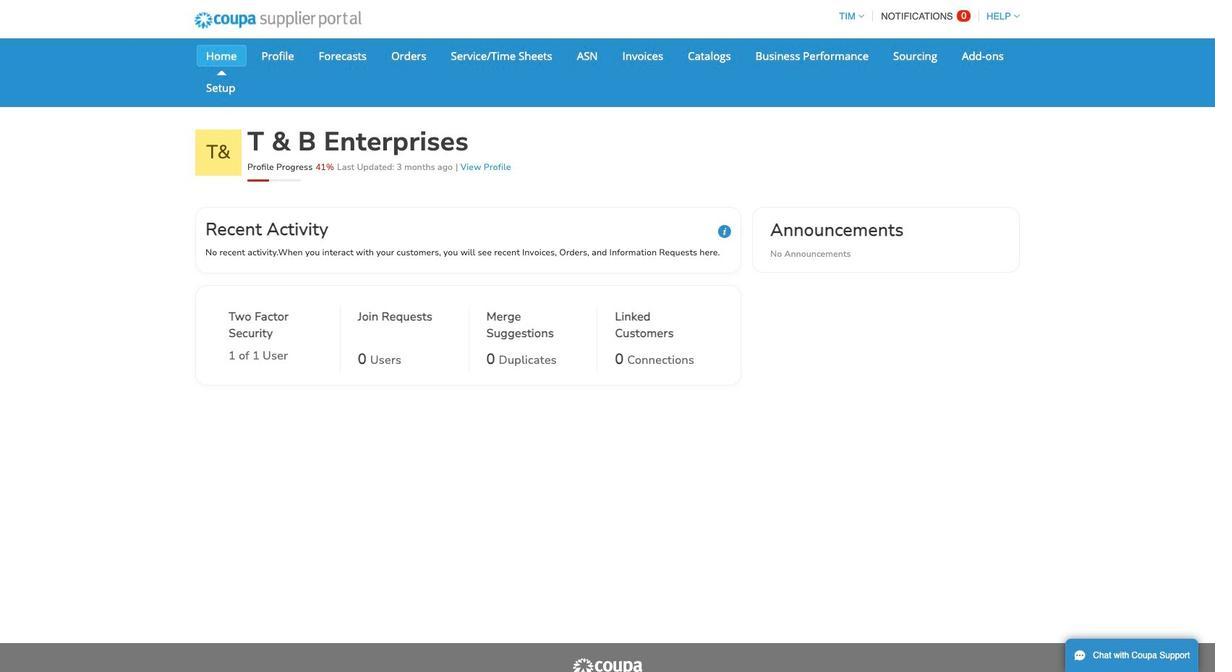 Task type: vqa. For each thing, say whether or not it's contained in the screenshot.
the bottom Coupa Supplier Portal image
yes



Task type: describe. For each thing, give the bounding box(es) containing it.
t& image
[[195, 130, 242, 176]]

additional information image
[[718, 225, 732, 238]]



Task type: locate. For each thing, give the bounding box(es) containing it.
coupa supplier portal image
[[185, 2, 371, 38], [572, 658, 644, 672]]

0 horizontal spatial coupa supplier portal image
[[185, 2, 371, 38]]

0 vertical spatial coupa supplier portal image
[[185, 2, 371, 38]]

1 vertical spatial coupa supplier portal image
[[572, 658, 644, 672]]

1 horizontal spatial coupa supplier portal image
[[572, 658, 644, 672]]

navigation
[[833, 2, 1020, 30]]



